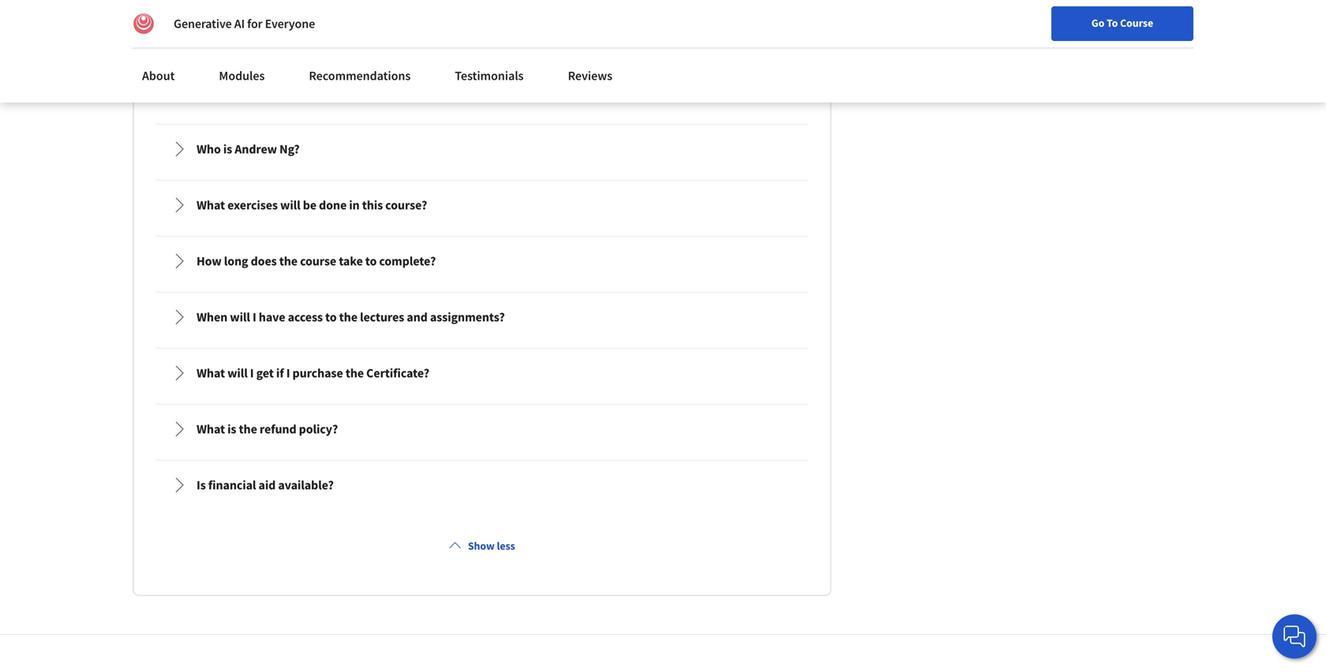 Task type: locate. For each thing, give the bounding box(es) containing it.
will for get
[[228, 366, 248, 381]]

experience?
[[280, 47, 345, 63]]

is right who
[[223, 141, 232, 157]]

what is the refund policy?
[[197, 422, 338, 437]]

i inside "dropdown button"
[[214, 47, 218, 63]]

0 vertical spatial what
[[197, 197, 225, 213]]

0 vertical spatial will
[[280, 197, 301, 213]]

what exercises will be done in this course? button
[[159, 183, 806, 227]]

go to course button
[[1052, 6, 1194, 41]]

who is andrew ng?
[[197, 141, 300, 157]]

what up is
[[197, 422, 225, 437]]

course
[[1121, 16, 1154, 30]]

the
[[279, 253, 298, 269], [339, 309, 358, 325], [346, 366, 364, 381], [239, 422, 257, 437]]

who
[[197, 141, 221, 157]]

how long does the course take to complete?
[[197, 253, 436, 269]]

list
[[153, 0, 811, 546]]

i left 'have'
[[253, 309, 256, 325]]

the left refund
[[239, 422, 257, 437]]

1 horizontal spatial to
[[365, 253, 377, 269]]

0 vertical spatial is
[[223, 141, 232, 157]]

1 vertical spatial what
[[197, 366, 225, 381]]

will left get
[[228, 366, 248, 381]]

the inside 'dropdown button'
[[239, 422, 257, 437]]

what left get
[[197, 366, 225, 381]]

1 vertical spatial is
[[228, 422, 236, 437]]

0 vertical spatial to
[[365, 253, 377, 269]]

2 vertical spatial what
[[197, 422, 225, 437]]

1 what from the top
[[197, 197, 225, 213]]

i left get
[[250, 366, 254, 381]]

will left be
[[280, 197, 301, 213]]

recommendations
[[309, 68, 411, 84]]

chat with us image
[[1283, 625, 1308, 650]]

andrew
[[235, 141, 277, 157]]

what left exercises
[[197, 197, 225, 213]]

reviews
[[568, 68, 613, 84]]

who is andrew ng? button
[[159, 127, 806, 171]]

policy?
[[299, 422, 338, 437]]

what inside dropdown button
[[197, 197, 225, 213]]

the inside dropdown button
[[279, 253, 298, 269]]

what exercises will be done in this course?
[[197, 197, 427, 213]]

access
[[288, 309, 323, 325]]

deeplearning.ai image
[[133, 13, 155, 35]]

ng?
[[280, 141, 300, 157]]

go to course
[[1092, 16, 1154, 30]]

long
[[224, 253, 248, 269]]

0 horizontal spatial to
[[325, 309, 337, 325]]

everyone
[[265, 16, 315, 32]]

show less
[[468, 539, 515, 553]]

the left lectures
[[339, 309, 358, 325]]

when
[[197, 309, 228, 325]]

is inside 'dropdown button'
[[228, 422, 236, 437]]

about
[[142, 68, 175, 84]]

what will i get if i purchase the certificate? button
[[159, 351, 806, 396]]

what
[[197, 197, 225, 213], [197, 366, 225, 381], [197, 422, 225, 437]]

do i need prior experience?
[[197, 47, 345, 63]]

1 vertical spatial to
[[325, 309, 337, 325]]

this
[[362, 197, 383, 213]]

the right does
[[279, 253, 298, 269]]

to inside dropdown button
[[325, 309, 337, 325]]

to right take
[[365, 253, 377, 269]]

is
[[223, 141, 232, 157], [228, 422, 236, 437]]

2 vertical spatial will
[[228, 366, 248, 381]]

i right do
[[214, 47, 218, 63]]

aid
[[259, 478, 276, 493]]

is
[[197, 478, 206, 493]]

3 what from the top
[[197, 422, 225, 437]]

lectures
[[360, 309, 404, 325]]

will inside dropdown button
[[280, 197, 301, 213]]

generative
[[174, 16, 232, 32]]

get
[[256, 366, 274, 381]]

in
[[349, 197, 360, 213]]

what is the refund policy? button
[[159, 407, 806, 452]]

is inside dropdown button
[[223, 141, 232, 157]]

what for what is the refund policy?
[[197, 422, 225, 437]]

to right access
[[325, 309, 337, 325]]

to inside dropdown button
[[365, 253, 377, 269]]

what inside 'dropdown button'
[[197, 422, 225, 437]]

is financial aid available?
[[197, 478, 334, 493]]

1 vertical spatial will
[[230, 309, 250, 325]]

purchase
[[293, 366, 343, 381]]

what inside dropdown button
[[197, 366, 225, 381]]

2 what from the top
[[197, 366, 225, 381]]

will right when
[[230, 309, 250, 325]]

course?
[[386, 197, 427, 213]]

will
[[280, 197, 301, 213], [230, 309, 250, 325], [228, 366, 248, 381]]

i
[[214, 47, 218, 63], [253, 309, 256, 325], [250, 366, 254, 381], [286, 366, 290, 381]]

to
[[365, 253, 377, 269], [325, 309, 337, 325]]

None search field
[[225, 10, 604, 41]]

certificate?
[[366, 366, 430, 381]]

modules link
[[210, 58, 274, 93]]

assignments?
[[430, 309, 505, 325]]

is left refund
[[228, 422, 236, 437]]



Task type: describe. For each thing, give the bounding box(es) containing it.
i right if
[[286, 366, 290, 381]]

reviews link
[[559, 58, 622, 93]]

take
[[339, 253, 363, 269]]

refund
[[260, 422, 297, 437]]

is financial aid available? button
[[159, 463, 806, 508]]

how long does the course take to complete? button
[[159, 239, 806, 283]]

what for what exercises will be done in this course?
[[197, 197, 225, 213]]

will for have
[[230, 309, 250, 325]]

exercises
[[228, 197, 278, 213]]

and
[[407, 309, 428, 325]]

show
[[468, 539, 495, 553]]

financial
[[208, 478, 256, 493]]

modules
[[219, 68, 265, 84]]

is for what
[[228, 422, 236, 437]]

complete?
[[379, 253, 436, 269]]

list containing do i need prior experience?
[[153, 0, 811, 546]]

does
[[251, 253, 277, 269]]

do
[[197, 47, 212, 63]]

testimonials
[[455, 68, 524, 84]]

less
[[497, 539, 515, 553]]

how
[[197, 253, 222, 269]]

available?
[[278, 478, 334, 493]]

what will i get if i purchase the certificate?
[[197, 366, 430, 381]]

if
[[276, 366, 284, 381]]

is for who
[[223, 141, 232, 157]]

go
[[1092, 16, 1105, 30]]

what for what will i get if i purchase the certificate?
[[197, 366, 225, 381]]

be
[[303, 197, 317, 213]]

recommendations link
[[300, 58, 420, 93]]

course
[[300, 253, 337, 269]]

about link
[[133, 58, 184, 93]]

english
[[1024, 18, 1062, 34]]

prior
[[250, 47, 277, 63]]

english button
[[995, 0, 1091, 51]]

done
[[319, 197, 347, 213]]

need
[[220, 47, 247, 63]]

show less button
[[443, 532, 522, 561]]

for
[[247, 16, 263, 32]]

when will i have access to the lectures and assignments?
[[197, 309, 505, 325]]

the right purchase
[[346, 366, 364, 381]]

have
[[259, 309, 285, 325]]

to
[[1107, 16, 1119, 30]]

testimonials link
[[446, 58, 533, 93]]

when will i have access to the lectures and assignments? button
[[159, 295, 806, 339]]

do i need prior experience? button
[[159, 33, 806, 77]]

show notifications image
[[1114, 20, 1132, 39]]

ai
[[234, 16, 245, 32]]

generative ai for everyone
[[174, 16, 315, 32]]



Task type: vqa. For each thing, say whether or not it's contained in the screenshot.
& inside Executive MSc & MSc in Innovation and Entrepreneurship HEC Paris
no



